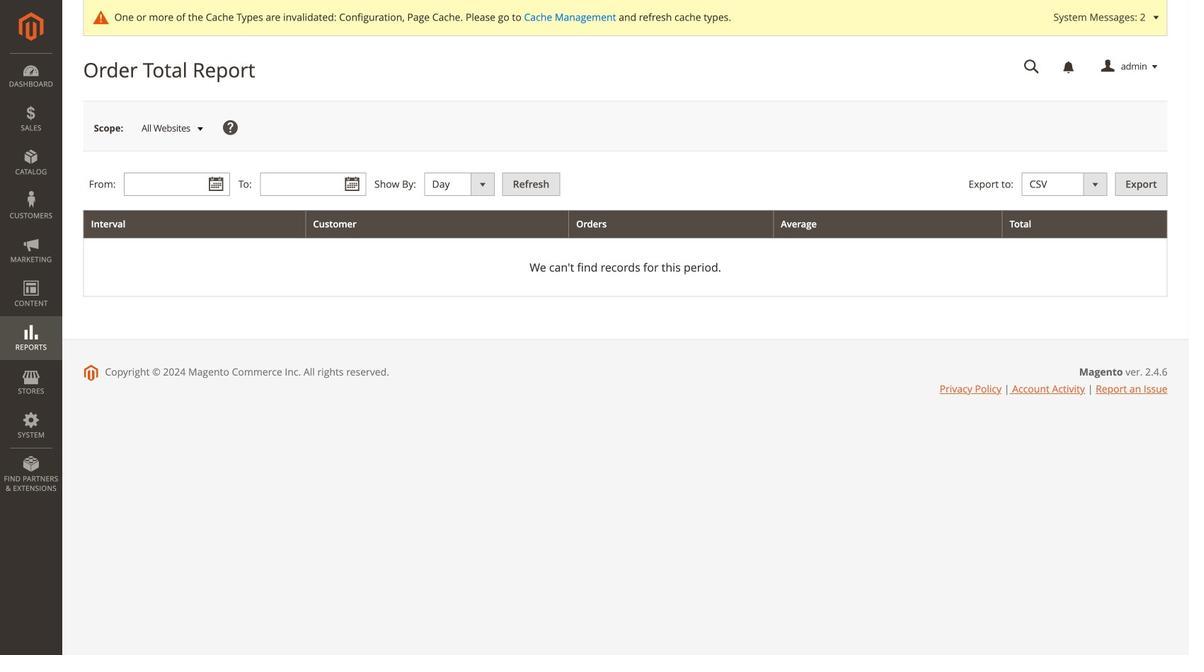 Task type: describe. For each thing, give the bounding box(es) containing it.
magento admin panel image
[[19, 12, 44, 41]]



Task type: vqa. For each thing, say whether or not it's contained in the screenshot.
text box
yes



Task type: locate. For each thing, give the bounding box(es) containing it.
menu bar
[[0, 53, 62, 501]]

None text field
[[124, 173, 230, 196]]

None text field
[[260, 173, 366, 196]]



